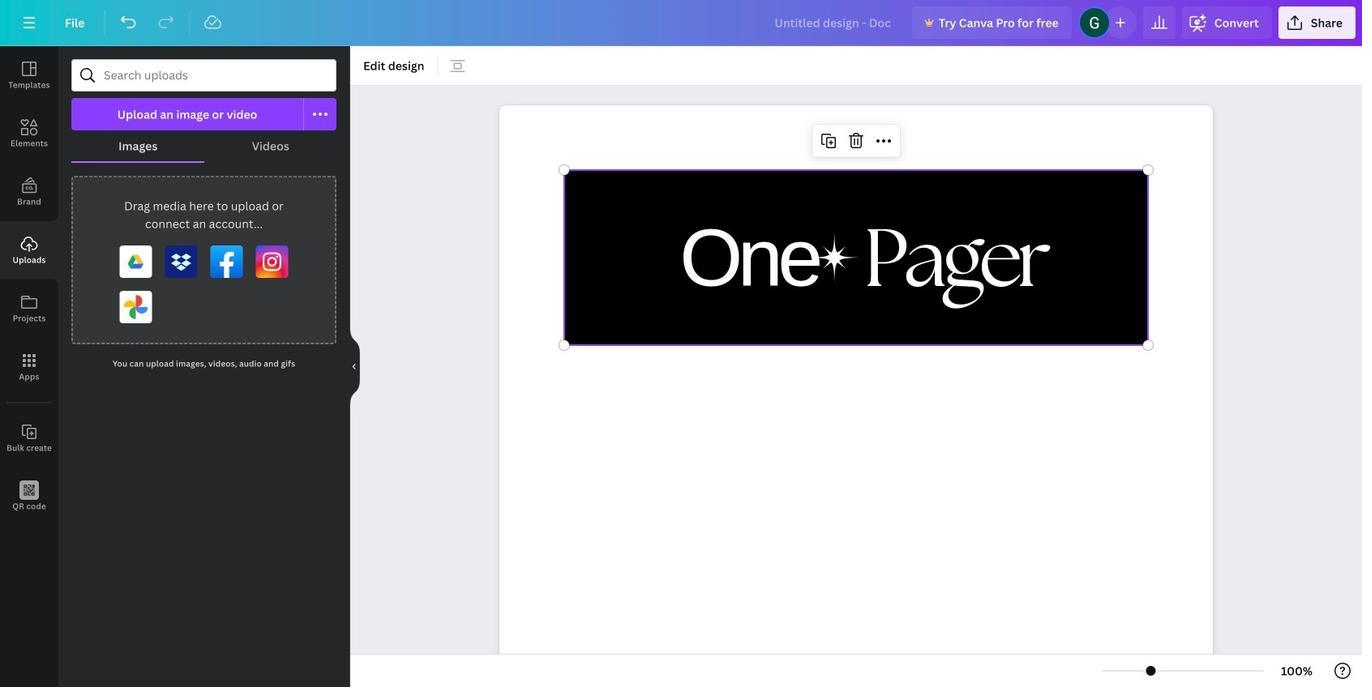 Task type: locate. For each thing, give the bounding box(es) containing it.
Zoom button
[[1271, 658, 1323, 684]]

Design title text field
[[762, 6, 906, 39]]

None text field
[[500, 105, 1213, 688]]

main menu bar
[[0, 0, 1362, 46]]

hide image
[[350, 328, 360, 406]]



Task type: describe. For each thing, give the bounding box(es) containing it.
Search uploads search field
[[104, 60, 326, 91]]

side panel tab list
[[0, 46, 58, 526]]



Task type: vqa. For each thing, say whether or not it's contained in the screenshot.
your
no



